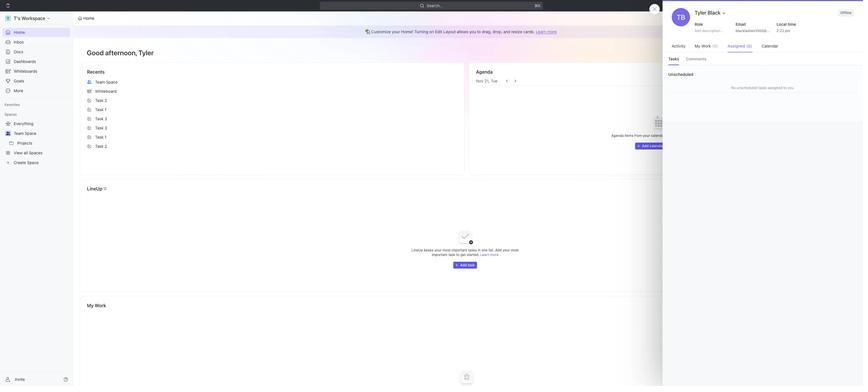 Task type: vqa. For each thing, say whether or not it's contained in the screenshot.
the rightmost My
yes



Task type: describe. For each thing, give the bounding box(es) containing it.
your right list. at right bottom
[[503, 248, 510, 252]]

tree inside sidebar navigation
[[2, 119, 70, 167]]

create space link
[[2, 158, 69, 167]]

whiteboard link
[[85, 87, 459, 96]]

nov 21, tue button
[[476, 78, 498, 83]]

‎task 1 link
[[85, 133, 459, 142]]

‎task 1
[[95, 135, 106, 139]]

1 vertical spatial space
[[25, 131, 36, 136]]

everything
[[14, 121, 33, 126]]

0 vertical spatial tasks
[[759, 86, 767, 90]]

3 for 2nd task 3 link from the bottom of the page
[[105, 116, 107, 121]]

learn more link for lineup keeps your most important tasks in one list. add your most important task to get started.
[[480, 253, 499, 257]]

2 task 3 link from the top
[[85, 123, 459, 133]]

assigned (0)
[[728, 44, 752, 48]]

1 horizontal spatial team space link
[[85, 78, 459, 87]]

invite
[[15, 377, 25, 382]]

1 horizontal spatial important
[[452, 248, 467, 252]]

unscheduled
[[737, 86, 758, 90]]

‎task for ‎task 1
[[95, 135, 104, 139]]

tue
[[491, 78, 498, 83]]

docs link
[[2, 47, 70, 56]]

workspace
[[22, 16, 45, 21]]

time
[[788, 22, 796, 27]]

1 task 3 link from the top
[[85, 114, 459, 123]]

t's workspace, , element
[[5, 15, 11, 21]]

0 horizontal spatial learn
[[480, 253, 489, 257]]

you.
[[788, 86, 795, 90]]

whiteboard
[[95, 89, 117, 94]]

tyler black
[[695, 10, 721, 16]]

task for task 2 link
[[95, 98, 104, 103]]

description...
[[702, 29, 723, 33]]

2 horizontal spatial to
[[783, 86, 787, 90]]

add left calendar
[[642, 144, 649, 148]]

add description... button
[[692, 27, 730, 34]]

spaces inside tree
[[29, 150, 43, 155]]

1 horizontal spatial home
[[83, 16, 94, 21]]

user group image inside team space link
[[87, 80, 92, 84]]

all
[[24, 150, 28, 155]]

1 (0) from the left
[[712, 44, 718, 48]]

1 vertical spatial important
[[432, 253, 448, 257]]

goals link
[[2, 76, 70, 86]]

good
[[87, 49, 104, 57]]

search...
[[427, 3, 443, 8]]

show
[[674, 133, 682, 138]]

keeps
[[424, 248, 434, 252]]

edit
[[435, 29, 442, 34]]

here.
[[683, 133, 692, 138]]

everything link
[[2, 119, 69, 128]]

your right from
[[643, 133, 650, 138]]

home inside sidebar navigation
[[14, 30, 25, 35]]

add task button
[[453, 262, 477, 269]]

turning
[[414, 29, 428, 34]]

team space inside tree
[[14, 131, 36, 136]]

view
[[14, 150, 23, 155]]

create space
[[14, 160, 39, 165]]

1 most from the left
[[443, 248, 451, 252]]

will
[[668, 133, 673, 138]]

projects link
[[17, 139, 69, 148]]

team inside tree
[[14, 131, 24, 136]]

task for 2nd task 3 link from the bottom of the page
[[95, 116, 104, 121]]

items
[[625, 133, 634, 138]]

tasks
[[668, 56, 679, 61]]

inbox
[[14, 40, 24, 44]]

unscheduled
[[668, 72, 693, 77]]

favorites button
[[2, 101, 22, 108]]

agenda for agenda
[[476, 69, 493, 74]]

blacklashes1000@gmail.com
[[736, 29, 784, 33]]

add calendar integrations button
[[635, 143, 687, 149]]

comments
[[686, 56, 707, 61]]

more button
[[2, 86, 70, 95]]

user group image inside tree
[[6, 132, 10, 135]]

resize
[[511, 29, 522, 34]]

0 vertical spatial team
[[95, 80, 105, 84]]

add task button
[[453, 262, 477, 269]]

projects
[[17, 141, 32, 145]]

favorites
[[5, 103, 20, 107]]

email
[[736, 22, 746, 27]]

task 3 for 2nd task 3 link from the bottom of the page
[[95, 116, 107, 121]]

inbox link
[[2, 38, 70, 47]]

task 2
[[95, 98, 107, 103]]

local
[[777, 22, 787, 27]]

manage cards
[[827, 16, 855, 21]]

black
[[708, 10, 721, 16]]

🏡 customize your home! turning on edit layout allows you to drag, drop, and resize cards. learn more
[[365, 29, 557, 34]]

one
[[482, 248, 488, 252]]

1 for ‎task 1
[[105, 135, 106, 139]]

my for my work
[[87, 303, 94, 308]]

in
[[478, 248, 481, 252]]

task inside the lineup keeps your most important tasks in one list. add your most important task to get started.
[[448, 253, 455, 257]]

2 (0) from the left
[[747, 44, 752, 48]]

21,
[[484, 78, 490, 83]]

manage
[[827, 16, 842, 21]]

integrations
[[665, 144, 685, 148]]

new
[[822, 3, 831, 8]]

on
[[429, 29, 434, 34]]

agenda items from your calendars will show here.
[[611, 133, 693, 138]]

your right keeps
[[434, 248, 442, 252]]

0 vertical spatial more
[[547, 29, 557, 34]]

activity
[[672, 44, 686, 48]]



Task type: locate. For each thing, give the bounding box(es) containing it.
add down get
[[460, 263, 467, 267]]

1 3 from the top
[[105, 116, 107, 121]]

add inside the lineup keeps your most important tasks in one list. add your most important task to get started.
[[495, 248, 502, 252]]

add down role
[[695, 29, 701, 33]]

drop,
[[493, 29, 502, 34]]

task 1
[[95, 107, 106, 112]]

tyler right afternoon,
[[138, 49, 154, 57]]

1 horizontal spatial task
[[468, 263, 475, 267]]

(0) down description...
[[712, 44, 718, 48]]

2 inside task 2 link
[[105, 98, 107, 103]]

my for my work (0)
[[695, 44, 700, 48]]

1 ‎task from the top
[[95, 135, 104, 139]]

1 for task 1
[[105, 107, 106, 112]]

1 1 from the top
[[105, 107, 106, 112]]

team up whiteboard
[[95, 80, 105, 84]]

home!
[[401, 29, 413, 34]]

cards.
[[523, 29, 535, 34]]

1 vertical spatial my
[[87, 303, 94, 308]]

learn more link down list. at right bottom
[[480, 253, 499, 257]]

task left get
[[448, 253, 455, 257]]

0 vertical spatial important
[[452, 248, 467, 252]]

task
[[448, 253, 455, 257], [468, 263, 475, 267]]

0 horizontal spatial tasks
[[468, 248, 477, 252]]

tyler up role
[[695, 10, 706, 16]]

view all spaces
[[14, 150, 43, 155]]

to inside the lineup keeps your most important tasks in one list. add your most important task to get started.
[[456, 253, 460, 257]]

1 horizontal spatial work
[[701, 44, 711, 48]]

more
[[14, 88, 23, 93]]

0 horizontal spatial team space link
[[14, 129, 69, 138]]

0 vertical spatial team space
[[95, 80, 118, 84]]

add inside dropdown button
[[460, 263, 467, 267]]

1 vertical spatial team
[[14, 131, 24, 136]]

add task
[[460, 263, 475, 267]]

2 down whiteboard
[[105, 98, 107, 103]]

1 down task 2
[[105, 107, 106, 112]]

you
[[469, 29, 476, 34]]

0 vertical spatial 1
[[105, 107, 106, 112]]

agenda for agenda items from your calendars will show here.
[[611, 133, 624, 138]]

0 horizontal spatial user group image
[[6, 132, 10, 135]]

my work (0)
[[695, 44, 718, 48]]

‎task 2 link
[[85, 142, 459, 151]]

1 task 3 from the top
[[95, 116, 107, 121]]

good afternoon, tyler
[[87, 49, 154, 57]]

important up get
[[452, 248, 467, 252]]

0 vertical spatial 2
[[105, 98, 107, 103]]

whiteboards link
[[2, 67, 70, 76]]

lineup for lineup keeps your most important tasks in one list. add your most important task to get started.
[[412, 248, 423, 252]]

0 horizontal spatial home
[[14, 30, 25, 35]]

task 3 for 1st task 3 link from the bottom
[[95, 125, 107, 130]]

user group image
[[87, 80, 92, 84], [6, 132, 10, 135]]

3 for 1st task 3 link from the bottom
[[105, 125, 107, 130]]

team space link up projects link
[[14, 129, 69, 138]]

1 horizontal spatial team space
[[95, 80, 118, 84]]

3 up ‎task 1
[[105, 125, 107, 130]]

0 horizontal spatial team space
[[14, 131, 36, 136]]

1 vertical spatial tyler
[[138, 49, 154, 57]]

add inside role add description...
[[695, 29, 701, 33]]

task 1 link
[[85, 105, 459, 114]]

0 vertical spatial my
[[695, 44, 700, 48]]

0 vertical spatial lineup
[[87, 186, 102, 191]]

team
[[95, 80, 105, 84], [14, 131, 24, 136]]

lineup
[[87, 186, 102, 191], [412, 248, 423, 252]]

2 vertical spatial to
[[456, 253, 460, 257]]

1 vertical spatial team space link
[[14, 129, 69, 138]]

learn more link right cards.
[[536, 29, 557, 34]]

1 vertical spatial lineup
[[412, 248, 423, 252]]

0 vertical spatial work
[[701, 44, 711, 48]]

0 vertical spatial agenda
[[476, 69, 493, 74]]

task up ‎task 1
[[95, 125, 104, 130]]

more down list. at right bottom
[[490, 253, 499, 257]]

2 task 3 from the top
[[95, 125, 107, 130]]

recents
[[87, 69, 105, 74]]

task 2 link
[[85, 96, 459, 105]]

1 horizontal spatial most
[[511, 248, 519, 252]]

agenda up nov 21, tue dropdown button
[[476, 69, 493, 74]]

to right you
[[477, 29, 481, 34]]

learn more link for 🏡 customize your home! turning on edit layout allows you to drag, drop, and resize cards.
[[536, 29, 557, 34]]

team space up "projects" in the top left of the page
[[14, 131, 36, 136]]

lineup inside the lineup keeps your most important tasks in one list. add your most important task to get started.
[[412, 248, 423, 252]]

tb
[[677, 13, 685, 21]]

agenda left items
[[611, 133, 624, 138]]

space down view all spaces link
[[27, 160, 39, 165]]

1 horizontal spatial agenda
[[611, 133, 624, 138]]

4 task from the top
[[95, 125, 104, 130]]

to left get
[[456, 253, 460, 257]]

(0)
[[712, 44, 718, 48], [747, 44, 752, 48]]

0 vertical spatial task 3
[[95, 116, 107, 121]]

more
[[547, 29, 557, 34], [490, 253, 499, 257]]

task down task 1
[[95, 116, 104, 121]]

0 vertical spatial 3
[[105, 116, 107, 121]]

1 horizontal spatial my
[[695, 44, 700, 48]]

my
[[695, 44, 700, 48], [87, 303, 94, 308]]

1 horizontal spatial user group image
[[87, 80, 92, 84]]

space down everything link
[[25, 131, 36, 136]]

docs
[[14, 49, 23, 54]]

important down keeps
[[432, 253, 448, 257]]

no
[[731, 86, 736, 90]]

1 horizontal spatial learn
[[536, 29, 546, 34]]

3 task from the top
[[95, 116, 104, 121]]

0 vertical spatial home
[[83, 16, 94, 21]]

allows
[[457, 29, 468, 34]]

0 vertical spatial spaces
[[5, 112, 17, 117]]

2 task from the top
[[95, 107, 104, 112]]

tyler
[[695, 10, 706, 16], [138, 49, 154, 57]]

learn right cards.
[[536, 29, 546, 34]]

calendar
[[650, 144, 664, 148]]

1 vertical spatial task 3
[[95, 125, 107, 130]]

1 task from the top
[[95, 98, 104, 103]]

assigned
[[728, 44, 745, 48]]

1 vertical spatial 2
[[105, 144, 107, 149]]

task 3 link down task 1 link
[[85, 123, 459, 133]]

2 inside ‎task 2 link
[[105, 144, 107, 149]]

pm
[[785, 29, 790, 33]]

task inside button
[[468, 263, 475, 267]]

calendars
[[651, 133, 667, 138]]

2
[[105, 98, 107, 103], [105, 144, 107, 149]]

1 vertical spatial learn
[[480, 253, 489, 257]]

2 3 from the top
[[105, 125, 107, 130]]

tasks
[[759, 86, 767, 90], [468, 248, 477, 252]]

0 vertical spatial user group image
[[87, 80, 92, 84]]

drag,
[[482, 29, 492, 34]]

2 most from the left
[[511, 248, 519, 252]]

spaces down favorites button
[[5, 112, 17, 117]]

2 for task 2
[[105, 98, 107, 103]]

⌘k
[[535, 3, 541, 8]]

0 vertical spatial to
[[477, 29, 481, 34]]

afternoon,
[[105, 49, 137, 57]]

2 1 from the top
[[105, 135, 106, 139]]

from
[[634, 133, 642, 138]]

task 3
[[95, 116, 107, 121], [95, 125, 107, 130]]

1 2 from the top
[[105, 98, 107, 103]]

0 horizontal spatial (0)
[[712, 44, 718, 48]]

tasks inside the lineup keeps your most important tasks in one list. add your most important task to get started.
[[468, 248, 477, 252]]

team space up whiteboard
[[95, 80, 118, 84]]

task 3 link down task 2 link
[[85, 114, 459, 123]]

most
[[443, 248, 451, 252], [511, 248, 519, 252]]

dashboards
[[14, 59, 36, 64]]

learn
[[536, 29, 546, 34], [480, 253, 489, 257]]

0 horizontal spatial task
[[448, 253, 455, 257]]

work for my work (0)
[[701, 44, 711, 48]]

add calendar integrations
[[642, 144, 685, 148]]

1 vertical spatial user group image
[[6, 132, 10, 135]]

spaces
[[5, 112, 17, 117], [29, 150, 43, 155]]

assigned
[[768, 86, 783, 90]]

3 down task 1
[[105, 116, 107, 121]]

to
[[477, 29, 481, 34], [783, 86, 787, 90], [456, 253, 460, 257]]

no unscheduled tasks assigned to you.
[[731, 86, 795, 90]]

2 2 from the top
[[105, 144, 107, 149]]

get
[[460, 253, 466, 257]]

list.
[[489, 248, 494, 252]]

t's workspace
[[14, 16, 45, 21]]

(0) right assigned
[[747, 44, 752, 48]]

task down task 2
[[95, 107, 104, 112]]

1 up ‎task 2
[[105, 135, 106, 139]]

calendar
[[762, 44, 778, 48]]

‎task
[[95, 135, 104, 139], [95, 144, 104, 149]]

email blacklashes1000@gmail.com
[[736, 22, 784, 33]]

home
[[83, 16, 94, 21], [14, 30, 25, 35]]

lineup for lineup
[[87, 186, 102, 191]]

1 vertical spatial spaces
[[29, 150, 43, 155]]

space up whiteboard
[[106, 80, 118, 84]]

tasks left assigned
[[759, 86, 767, 90]]

1 vertical spatial learn more link
[[480, 253, 499, 257]]

1 horizontal spatial team
[[95, 80, 105, 84]]

learn down 'one'
[[480, 253, 489, 257]]

1 vertical spatial work
[[95, 303, 106, 308]]

tasks up started.
[[468, 248, 477, 252]]

1 horizontal spatial (0)
[[747, 44, 752, 48]]

2 down ‎task 1
[[105, 144, 107, 149]]

‎task down ‎task 1
[[95, 144, 104, 149]]

0 vertical spatial space
[[106, 80, 118, 84]]

1 horizontal spatial lineup
[[412, 248, 423, 252]]

to left you.
[[783, 86, 787, 90]]

space
[[106, 80, 118, 84], [25, 131, 36, 136], [27, 160, 39, 165]]

0 horizontal spatial important
[[432, 253, 448, 257]]

1 horizontal spatial tasks
[[759, 86, 767, 90]]

1 vertical spatial home
[[14, 30, 25, 35]]

2 vertical spatial space
[[27, 160, 39, 165]]

‎task 2
[[95, 144, 107, 149]]

more right cards.
[[547, 29, 557, 34]]

0 horizontal spatial to
[[456, 253, 460, 257]]

nov 21, tue
[[476, 78, 498, 83]]

task down started.
[[468, 263, 475, 267]]

my work
[[87, 303, 106, 308]]

task for task 1 link
[[95, 107, 104, 112]]

local time 2:22 pm
[[777, 22, 796, 33]]

1 vertical spatial 1
[[105, 135, 106, 139]]

new button
[[814, 1, 834, 10]]

1 vertical spatial agenda
[[611, 133, 624, 138]]

0 horizontal spatial agenda
[[476, 69, 493, 74]]

your left 'home!'
[[392, 29, 400, 34]]

offline
[[841, 11, 852, 15]]

and
[[503, 29, 510, 34]]

most right keeps
[[443, 248, 451, 252]]

create
[[14, 160, 26, 165]]

task 3 down task 1
[[95, 116, 107, 121]]

task 3 link
[[85, 114, 459, 123], [85, 123, 459, 133]]

1 vertical spatial task
[[468, 263, 475, 267]]

0 vertical spatial task
[[448, 253, 455, 257]]

1 vertical spatial to
[[783, 86, 787, 90]]

task for 1st task 3 link from the bottom
[[95, 125, 104, 130]]

1 vertical spatial ‎task
[[95, 144, 104, 149]]

1 vertical spatial team space
[[14, 131, 36, 136]]

home link
[[2, 28, 70, 37]]

whiteboards
[[14, 69, 37, 74]]

team down everything on the left
[[14, 131, 24, 136]]

task 3 up ‎task 1
[[95, 125, 107, 130]]

2 for ‎task 2
[[105, 144, 107, 149]]

t
[[7, 16, 9, 20]]

tree
[[2, 119, 70, 167]]

0 horizontal spatial tyler
[[138, 49, 154, 57]]

0 horizontal spatial lineup
[[87, 186, 102, 191]]

0 vertical spatial learn more link
[[536, 29, 557, 34]]

work for my work
[[95, 303, 106, 308]]

manage cards button
[[824, 14, 858, 23]]

‎task for ‎task 2
[[95, 144, 104, 149]]

add right list. at right bottom
[[495, 248, 502, 252]]

2 ‎task from the top
[[95, 144, 104, 149]]

view all spaces link
[[2, 148, 69, 158]]

goals
[[14, 78, 24, 83]]

1 horizontal spatial spaces
[[29, 150, 43, 155]]

task up task 1
[[95, 98, 104, 103]]

1 horizontal spatial to
[[477, 29, 481, 34]]

nov
[[476, 78, 483, 83]]

role add description...
[[695, 22, 723, 33]]

0 vertical spatial ‎task
[[95, 135, 104, 139]]

tree containing everything
[[2, 119, 70, 167]]

customize
[[371, 29, 391, 34]]

1 vertical spatial 3
[[105, 125, 107, 130]]

0 horizontal spatial my
[[87, 303, 94, 308]]

1 vertical spatial tasks
[[468, 248, 477, 252]]

started.
[[467, 253, 479, 257]]

1 horizontal spatial more
[[547, 29, 557, 34]]

2:22
[[777, 29, 784, 33]]

0 horizontal spatial learn more link
[[480, 253, 499, 257]]

1 vertical spatial more
[[490, 253, 499, 257]]

0 vertical spatial learn
[[536, 29, 546, 34]]

0 horizontal spatial most
[[443, 248, 451, 252]]

0 vertical spatial tyler
[[695, 10, 706, 16]]

0 horizontal spatial spaces
[[5, 112, 17, 117]]

team space link
[[85, 78, 459, 87], [14, 129, 69, 138]]

upgrade link
[[785, 2, 812, 10]]

most right list. at right bottom
[[511, 248, 519, 252]]

sidebar navigation
[[0, 11, 74, 386]]

0 horizontal spatial team
[[14, 131, 24, 136]]

1 horizontal spatial tyler
[[695, 10, 706, 16]]

team space link up task 2 link
[[85, 78, 459, 87]]

dashboards link
[[2, 57, 70, 66]]

0 horizontal spatial work
[[95, 303, 106, 308]]

spaces up create space link at left
[[29, 150, 43, 155]]

0 vertical spatial team space link
[[85, 78, 459, 87]]

‎task up ‎task 2
[[95, 135, 104, 139]]

1 horizontal spatial learn more link
[[536, 29, 557, 34]]

0 horizontal spatial more
[[490, 253, 499, 257]]



